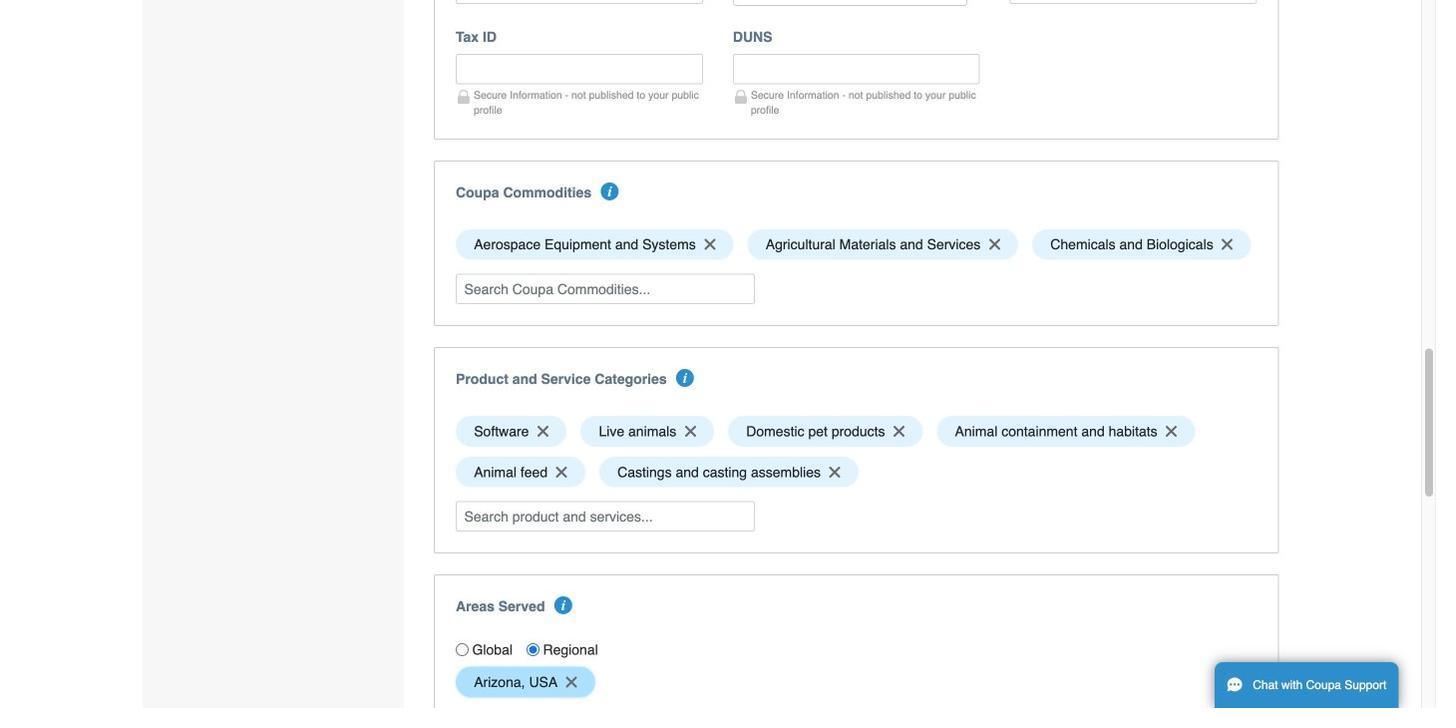 Task type: vqa. For each thing, say whether or not it's contained in the screenshot.
second Manage from the bottom
no



Task type: locate. For each thing, give the bounding box(es) containing it.
option inside the selected areas list box
[[456, 667, 596, 698]]

None text field
[[1010, 0, 1258, 4]]

additional information image
[[555, 597, 573, 615]]

0 vertical spatial selected list box
[[449, 224, 1265, 265]]

0 horizontal spatial additional information image
[[601, 182, 619, 200]]

0 vertical spatial additional information image
[[601, 182, 619, 200]]

selected list box
[[449, 224, 1265, 265], [449, 411, 1265, 493]]

additional information image for second selected list box from the top
[[676, 369, 694, 387]]

additional information image
[[601, 182, 619, 200], [676, 369, 694, 387]]

selected areas list box
[[449, 662, 1265, 703]]

1 horizontal spatial additional information image
[[676, 369, 694, 387]]

None radio
[[456, 644, 469, 657], [527, 644, 540, 657], [456, 644, 469, 657], [527, 644, 540, 657]]

1 vertical spatial selected list box
[[449, 411, 1265, 493]]

None text field
[[456, 54, 703, 84], [733, 54, 980, 84], [456, 54, 703, 84], [733, 54, 980, 84]]

1 vertical spatial additional information image
[[676, 369, 694, 387]]

additional information image for 2nd selected list box from the bottom of the page
[[601, 182, 619, 200]]

option
[[456, 229, 734, 260], [748, 229, 1019, 260], [1033, 229, 1252, 260], [456, 416, 567, 447], [581, 416, 714, 447], [728, 416, 923, 447], [937, 416, 1196, 447], [456, 457, 586, 488], [600, 457, 859, 488], [456, 667, 596, 698]]



Task type: describe. For each thing, give the bounding box(es) containing it.
1 selected list box from the top
[[449, 224, 1265, 265]]

2 selected list box from the top
[[449, 411, 1265, 493]]



